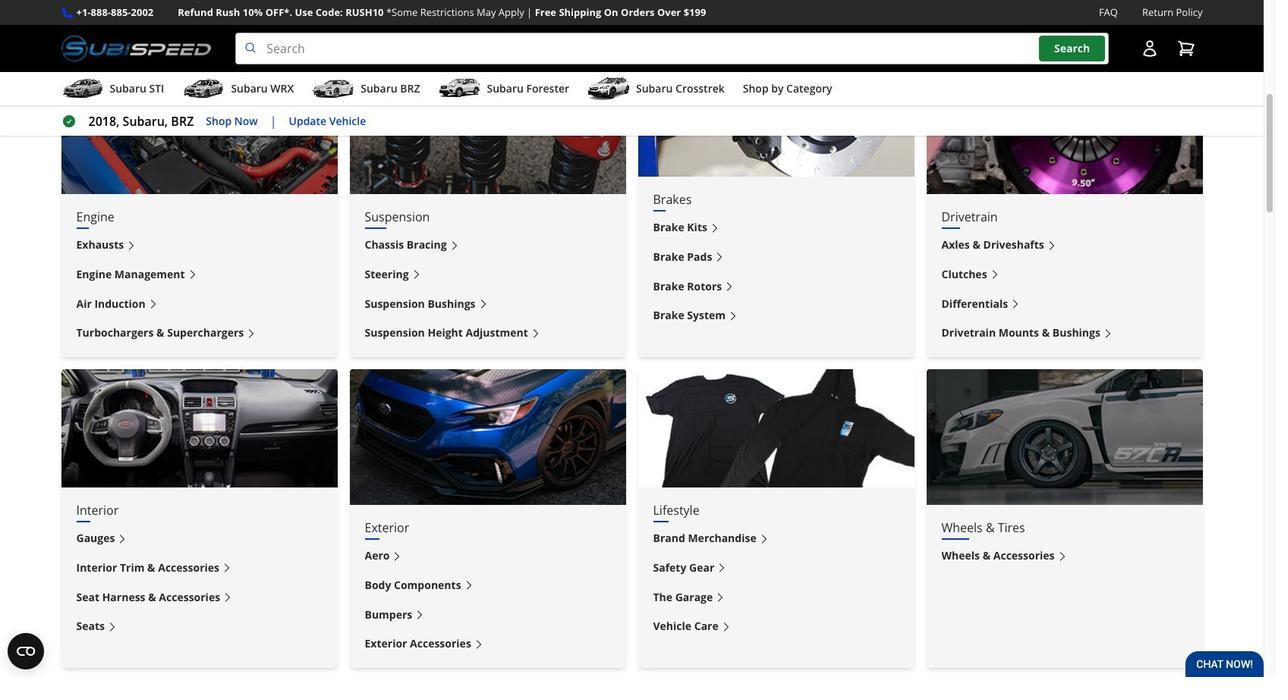 Task type: vqa. For each thing, say whether or not it's contained in the screenshot.
Disc on the right
no



Task type: describe. For each thing, give the bounding box(es) containing it.
wheels & accessories image
[[927, 370, 1203, 506]]

exterior image
[[350, 370, 626, 506]]

engine image
[[61, 59, 337, 194]]

open widget image
[[8, 634, 44, 670]]

a subaru wrx thumbnail image image
[[182, 78, 225, 100]]

a subaru sti thumbnail image image
[[61, 78, 104, 100]]

a subaru crosstrek thumbnail image image
[[588, 78, 630, 100]]

subispeed logo image
[[61, 33, 211, 65]]



Task type: locate. For each thing, give the bounding box(es) containing it.
a subaru brz thumbnail image image
[[312, 78, 355, 100]]

suspension image
[[350, 59, 626, 194]]

brakes image
[[638, 59, 914, 177]]

drivetrain image
[[927, 59, 1203, 194]]

search input field
[[236, 33, 1109, 65]]

a subaru forester thumbnail image image
[[438, 78, 481, 100]]

lifestyle image
[[638, 370, 914, 488]]

interior image
[[61, 370, 337, 488]]



